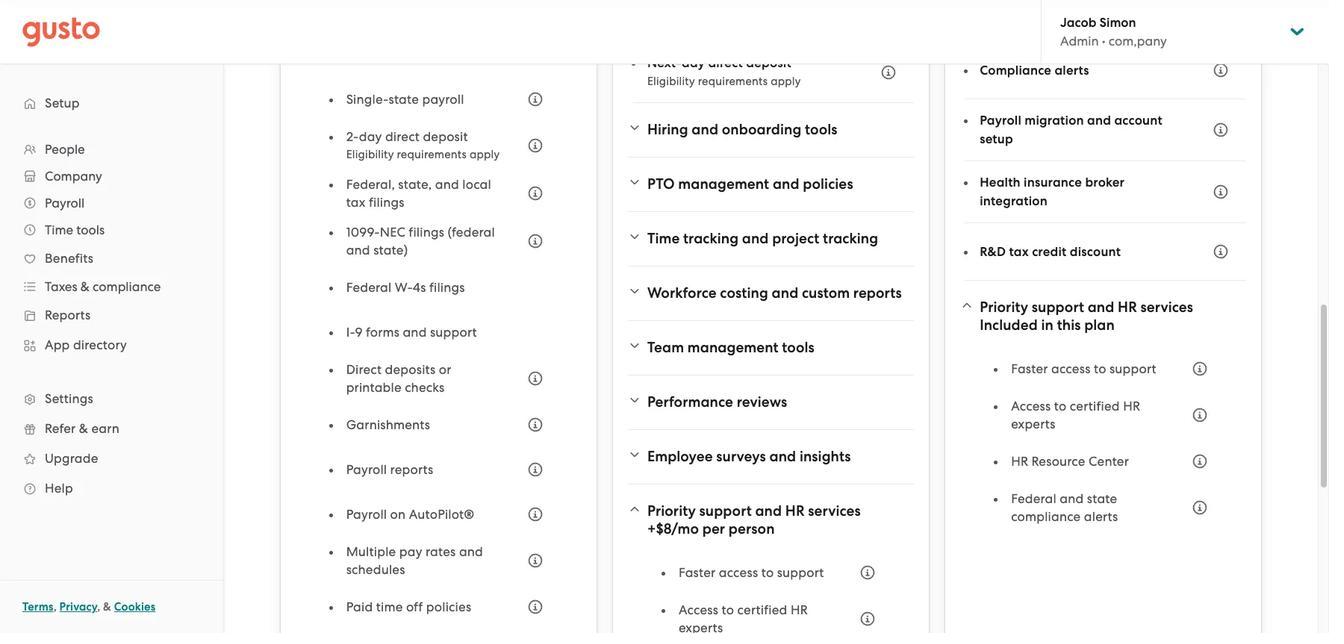 Task type: locate. For each thing, give the bounding box(es) containing it.
1 horizontal spatial federal
[[1012, 492, 1057, 507]]

filings inside federal, state, and local tax filings
[[369, 195, 405, 210]]

pay
[[400, 545, 423, 560]]

1 horizontal spatial access
[[1052, 362, 1091, 377]]

0 horizontal spatial certified
[[738, 603, 788, 618]]

requirements up hiring and onboarding tools
[[698, 75, 768, 88]]

faster down the per
[[679, 566, 716, 580]]

per
[[703, 521, 726, 538]]

0 horizontal spatial access
[[719, 566, 758, 580]]

time tracking and project tracking button
[[628, 221, 915, 257]]

1 vertical spatial access
[[679, 603, 719, 618]]

0 vertical spatial priority
[[980, 299, 1029, 316]]

1 vertical spatial certified
[[738, 603, 788, 618]]

experts
[[1012, 417, 1056, 432], [679, 621, 723, 634]]

0 horizontal spatial eligibility
[[346, 148, 394, 161]]

0 horizontal spatial faster access to support
[[679, 566, 824, 580]]

1 horizontal spatial time
[[648, 230, 680, 247]]

0 horizontal spatial ,
[[54, 601, 57, 614]]

payroll button
[[15, 190, 208, 217]]

deposit inside 2-day direct deposit eligibility requirements apply
[[423, 129, 468, 144]]

compliance alerts
[[980, 62, 1090, 78]]

access to certified hr experts for this
[[1012, 399, 1141, 432]]

1 vertical spatial day
[[359, 129, 382, 144]]

0 horizontal spatial deposit
[[423, 129, 468, 144]]

r&d
[[980, 244, 1006, 260]]

alerts
[[1055, 62, 1090, 78], [1085, 510, 1119, 524]]

tax inside federal, state, and local tax filings
[[346, 195, 366, 210]]

apply inside 2-day direct deposit eligibility requirements apply
[[470, 148, 500, 161]]

hr resource center
[[1012, 454, 1130, 469]]

0 vertical spatial management
[[679, 176, 770, 193]]

and up plan
[[1088, 299, 1115, 316]]

priority up +$8/mo
[[648, 503, 696, 520]]

0 horizontal spatial reports
[[390, 462, 434, 477]]

1 horizontal spatial requirements
[[698, 75, 768, 88]]

time tools button
[[15, 217, 208, 244]]

apply for next-
[[771, 75, 801, 88]]

payroll for payroll on autopilot®
[[346, 507, 387, 522]]

1 vertical spatial eligibility
[[346, 148, 394, 161]]

support inside priority support and hr services included in this plan
[[1032, 299, 1085, 316]]

w-
[[395, 280, 413, 295]]

direct for 2-
[[385, 129, 420, 144]]

0 vertical spatial policies
[[803, 176, 854, 193]]

onboarding
[[722, 121, 802, 138]]

or
[[439, 362, 452, 377]]

single-
[[346, 92, 389, 107]]

payroll down company at the left of page
[[45, 196, 85, 211]]

project
[[773, 230, 820, 247]]

priority
[[980, 299, 1029, 316], [648, 503, 696, 520]]

deposit for 2-
[[423, 129, 468, 144]]

time
[[45, 223, 73, 238], [648, 230, 680, 247]]

and right rates on the left bottom of page
[[459, 545, 483, 560]]

priority inside priority support and hr services included in this plan
[[980, 299, 1029, 316]]

hiring and onboarding tools button
[[628, 112, 915, 148]]

eligibility inside 2-day direct deposit eligibility requirements apply
[[346, 148, 394, 161]]

access to certified hr experts
[[1012, 399, 1141, 432], [679, 603, 808, 634]]

and down hr resource center
[[1060, 492, 1084, 507]]

1 horizontal spatial eligibility
[[648, 75, 695, 88]]

next-
[[648, 55, 682, 71]]

1 vertical spatial &
[[79, 421, 88, 436]]

apply inside next-day direct deposit eligibility requirements apply
[[771, 75, 801, 88]]

payroll inside dropdown button
[[45, 196, 85, 211]]

federal and state compliance alerts
[[1012, 492, 1119, 524]]

0 horizontal spatial experts
[[679, 621, 723, 634]]

company button
[[15, 163, 208, 190]]

1 vertical spatial alerts
[[1085, 510, 1119, 524]]

migration
[[1025, 113, 1085, 128]]

1 vertical spatial requirements
[[397, 148, 467, 161]]

experts for +$8/mo
[[679, 621, 723, 634]]

tools
[[805, 121, 838, 138], [76, 223, 105, 238], [782, 339, 815, 356]]

payroll left on
[[346, 507, 387, 522]]

setup
[[980, 131, 1014, 147]]

0 horizontal spatial requirements
[[397, 148, 467, 161]]

0 horizontal spatial policies
[[426, 600, 472, 615]]

1 vertical spatial faster
[[679, 566, 716, 580]]

1 vertical spatial direct
[[385, 129, 420, 144]]

1 vertical spatial reports
[[390, 462, 434, 477]]

0 horizontal spatial federal
[[346, 280, 392, 295]]

day up hiring
[[682, 55, 705, 71]]

1 horizontal spatial experts
[[1012, 417, 1056, 432]]

0 vertical spatial access to certified hr experts
[[1012, 399, 1141, 432]]

0 vertical spatial state
[[389, 92, 419, 107]]

1 horizontal spatial services
[[1141, 299, 1194, 316]]

1 vertical spatial access
[[719, 566, 758, 580]]

requirements for next-
[[698, 75, 768, 88]]

tools down workforce costing and custom reports
[[782, 339, 815, 356]]

apply
[[771, 75, 801, 88], [470, 148, 500, 161]]

deposit for next-
[[747, 55, 792, 71]]

state,
[[398, 177, 432, 192]]

requirements
[[698, 75, 768, 88], [397, 148, 467, 161]]

filings right 4s
[[430, 280, 465, 295]]

and left account
[[1088, 113, 1112, 128]]

filings inside 1099-nec filings (federal and state)
[[409, 225, 445, 240]]

1 vertical spatial compliance
[[1012, 510, 1081, 524]]

setup
[[45, 96, 80, 111]]

direct down single-state payroll
[[385, 129, 420, 144]]

1 vertical spatial faster access to support
[[679, 566, 824, 580]]

0 horizontal spatial time
[[45, 223, 73, 238]]

time down pto
[[648, 230, 680, 247]]

tools inside "dropdown button"
[[76, 223, 105, 238]]

federal, state, and local tax filings
[[346, 177, 492, 210]]

1 vertical spatial tax
[[1010, 244, 1029, 260]]

com,pany
[[1109, 34, 1167, 49]]

pto
[[648, 176, 675, 193]]

experts for included
[[1012, 417, 1056, 432]]

2 vertical spatial tools
[[782, 339, 815, 356]]

1 vertical spatial federal
[[1012, 492, 1057, 507]]

hr inside priority support and hr services included in this plan
[[1118, 299, 1138, 316]]

tax down federal,
[[346, 195, 366, 210]]

1 horizontal spatial certified
[[1070, 399, 1120, 414]]

app directory
[[45, 338, 127, 353]]

1 vertical spatial policies
[[426, 600, 472, 615]]

support up in
[[1032, 299, 1085, 316]]

direct right next-
[[709, 55, 743, 71]]

support
[[1032, 299, 1085, 316], [430, 325, 477, 340], [1110, 362, 1157, 377], [700, 503, 752, 520], [777, 566, 824, 580]]

and left local
[[435, 177, 459, 192]]

and right hiring
[[692, 121, 719, 138]]

payroll inside payroll migration and account setup
[[980, 113, 1022, 128]]

filings right nec
[[409, 225, 445, 240]]

0 horizontal spatial apply
[[470, 148, 500, 161]]

hr inside priority support and hr services +$8/mo per person
[[786, 503, 805, 520]]

policies right off
[[426, 600, 472, 615]]

federal
[[346, 280, 392, 295], [1012, 492, 1057, 507]]

1 vertical spatial experts
[[679, 621, 723, 634]]

1 horizontal spatial direct
[[709, 55, 743, 71]]

and inside priority support and hr services +$8/mo per person
[[756, 503, 782, 520]]

priority up included
[[980, 299, 1029, 316]]

1 horizontal spatial deposit
[[747, 55, 792, 71]]

0 horizontal spatial faster
[[679, 566, 716, 580]]

checks
[[405, 380, 445, 395]]

2 vertical spatial filings
[[430, 280, 465, 295]]

(federal
[[448, 225, 495, 240]]

& right taxes
[[81, 279, 90, 294]]

0 horizontal spatial services
[[808, 503, 861, 520]]

tracking right project
[[823, 230, 879, 247]]

0 vertical spatial eligibility
[[648, 75, 695, 88]]

resource
[[1032, 454, 1086, 469]]

requirements inside next-day direct deposit eligibility requirements apply
[[698, 75, 768, 88]]

taxes & compliance
[[45, 279, 161, 294]]

federal inside federal and state compliance alerts
[[1012, 492, 1057, 507]]

0 vertical spatial filings
[[369, 195, 405, 210]]

0 vertical spatial apply
[[771, 75, 801, 88]]

0 vertical spatial direct
[[709, 55, 743, 71]]

state down center
[[1088, 492, 1118, 507]]

direct for next-
[[709, 55, 743, 71]]

state inside list
[[389, 92, 419, 107]]

cookies
[[114, 601, 156, 614]]

hiring and onboarding tools
[[648, 121, 838, 138]]

reports
[[854, 285, 902, 302], [390, 462, 434, 477]]

to
[[1094, 362, 1107, 377], [1055, 399, 1067, 414], [762, 566, 774, 580], [722, 603, 735, 618]]

hr
[[1118, 299, 1138, 316], [1124, 399, 1141, 414], [1012, 454, 1029, 469], [786, 503, 805, 520], [791, 603, 808, 618]]

eligibility down next-
[[648, 75, 695, 88]]

faster access to support down the this at the right
[[1012, 362, 1157, 377]]

time for time tools
[[45, 223, 73, 238]]

direct
[[709, 55, 743, 71], [385, 129, 420, 144]]

, left privacy
[[54, 601, 57, 614]]

0 vertical spatial experts
[[1012, 417, 1056, 432]]

multiple pay rates and schedules
[[346, 545, 483, 577]]

1 vertical spatial filings
[[409, 225, 445, 240]]

day
[[682, 55, 705, 71], [359, 129, 382, 144]]

requirements for 2-
[[397, 148, 467, 161]]

filings down federal,
[[369, 195, 405, 210]]

1 horizontal spatial apply
[[771, 75, 801, 88]]

and down 1099-
[[346, 243, 370, 258]]

performance reviews button
[[628, 385, 915, 421]]

apply up local
[[470, 148, 500, 161]]

, left cookies
[[97, 601, 100, 614]]

day for next-
[[682, 55, 705, 71]]

compliance down resource
[[1012, 510, 1081, 524]]

tools down 'payroll' dropdown button on the top of page
[[76, 223, 105, 238]]

alerts inside federal and state compliance alerts
[[1085, 510, 1119, 524]]

0 vertical spatial tax
[[346, 195, 366, 210]]

1 horizontal spatial compliance
[[1012, 510, 1081, 524]]

time inside the time tracking and project tracking dropdown button
[[648, 230, 680, 247]]

2 tracking from the left
[[823, 230, 879, 247]]

alerts down center
[[1085, 510, 1119, 524]]

1 horizontal spatial tracking
[[823, 230, 879, 247]]

federal left w- on the left of the page
[[346, 280, 392, 295]]

0 vertical spatial compliance
[[93, 279, 161, 294]]

0 horizontal spatial tracking
[[684, 230, 739, 247]]

help
[[45, 481, 73, 496]]

0 vertical spatial day
[[682, 55, 705, 71]]

list
[[330, 38, 552, 634], [0, 136, 223, 504], [995, 353, 1217, 538], [663, 557, 885, 634]]

and up project
[[773, 176, 800, 193]]

0 vertical spatial services
[[1141, 299, 1194, 316]]

eligibility down 2-
[[346, 148, 394, 161]]

tax right r&d
[[1010, 244, 1029, 260]]

and right forms
[[403, 325, 427, 340]]

payroll down garnishments
[[346, 462, 387, 477]]

management down hiring and onboarding tools
[[679, 176, 770, 193]]

policies inside list
[[426, 600, 472, 615]]

center
[[1089, 454, 1130, 469]]

1 tracking from the left
[[684, 230, 739, 247]]

services inside priority support and hr services included in this plan
[[1141, 299, 1194, 316]]

requirements up state,
[[397, 148, 467, 161]]

0 horizontal spatial direct
[[385, 129, 420, 144]]

1 horizontal spatial faster access to support
[[1012, 362, 1157, 377]]

•
[[1102, 34, 1106, 49]]

direct inside next-day direct deposit eligibility requirements apply
[[709, 55, 743, 71]]

payroll up setup
[[980, 113, 1022, 128]]

access down the this at the right
[[1052, 362, 1091, 377]]

support down plan
[[1110, 362, 1157, 377]]

access down person
[[719, 566, 758, 580]]

0 vertical spatial access
[[1052, 362, 1091, 377]]

priority inside priority support and hr services +$8/mo per person
[[648, 503, 696, 520]]

and right surveys
[[770, 448, 797, 465]]

1 horizontal spatial tax
[[1010, 244, 1029, 260]]

deposit up onboarding at the top right of the page
[[747, 55, 792, 71]]

1099-
[[346, 225, 380, 240]]

services for priority support and hr services +$8/mo per person
[[808, 503, 861, 520]]

access for this
[[1052, 362, 1091, 377]]

0 vertical spatial alerts
[[1055, 62, 1090, 78]]

included
[[980, 317, 1038, 334]]

faster access to support for this
[[1012, 362, 1157, 377]]

management down costing
[[688, 339, 779, 356]]

1 vertical spatial state
[[1088, 492, 1118, 507]]

faster access to support down person
[[679, 566, 824, 580]]

home image
[[22, 17, 100, 47]]

day inside 2-day direct deposit eligibility requirements apply
[[359, 129, 382, 144]]

state left 'payroll'
[[389, 92, 419, 107]]

people button
[[15, 136, 208, 163]]

faster access to support
[[1012, 362, 1157, 377], [679, 566, 824, 580]]

r&d tax credit discount
[[980, 244, 1122, 260]]

policies up project
[[803, 176, 854, 193]]

1 vertical spatial access to certified hr experts
[[679, 603, 808, 634]]

0 vertical spatial federal
[[346, 280, 392, 295]]

policies inside "dropdown button"
[[803, 176, 854, 193]]

0 horizontal spatial tax
[[346, 195, 366, 210]]

0 vertical spatial deposit
[[747, 55, 792, 71]]

rates
[[426, 545, 456, 560]]

1 horizontal spatial ,
[[97, 601, 100, 614]]

list containing people
[[0, 136, 223, 504]]

faster down in
[[1012, 362, 1049, 377]]

management inside dropdown button
[[688, 339, 779, 356]]

garnishments
[[346, 418, 430, 433]]

this
[[1058, 317, 1081, 334]]

certified for person
[[738, 603, 788, 618]]

1 horizontal spatial policies
[[803, 176, 854, 193]]

& left earn on the left bottom of the page
[[79, 421, 88, 436]]

workforce costing and custom reports button
[[628, 276, 915, 312]]

1 vertical spatial priority
[[648, 503, 696, 520]]

access
[[1012, 399, 1051, 414], [679, 603, 719, 618]]

1 vertical spatial management
[[688, 339, 779, 356]]

terms , privacy , & cookies
[[22, 601, 156, 614]]

support up the per
[[700, 503, 752, 520]]

& left cookies
[[103, 601, 111, 614]]

0 vertical spatial faster
[[1012, 362, 1049, 377]]

1 horizontal spatial access to certified hr experts
[[1012, 399, 1141, 432]]

0 vertical spatial access
[[1012, 399, 1051, 414]]

& inside dropdown button
[[81, 279, 90, 294]]

1 horizontal spatial access
[[1012, 399, 1051, 414]]

2-day direct deposit eligibility requirements apply
[[346, 129, 500, 161]]

1 vertical spatial apply
[[470, 148, 500, 161]]

payroll for payroll migration and account setup
[[980, 113, 1022, 128]]

1 vertical spatial tools
[[76, 223, 105, 238]]

and inside federal and state compliance alerts
[[1060, 492, 1084, 507]]

state inside federal and state compliance alerts
[[1088, 492, 1118, 507]]

paid
[[346, 600, 373, 615]]

1 horizontal spatial day
[[682, 55, 705, 71]]

& for earn
[[79, 421, 88, 436]]

support up or
[[430, 325, 477, 340]]

0 horizontal spatial priority
[[648, 503, 696, 520]]

tools right onboarding at the top right of the page
[[805, 121, 838, 138]]

and up person
[[756, 503, 782, 520]]

0 horizontal spatial state
[[389, 92, 419, 107]]

1 horizontal spatial faster
[[1012, 362, 1049, 377]]

federal inside list
[[346, 280, 392, 295]]

1 vertical spatial deposit
[[423, 129, 468, 144]]

in
[[1042, 317, 1054, 334]]

access for included
[[1012, 399, 1051, 414]]

taxes
[[45, 279, 77, 294]]

eligibility inside next-day direct deposit eligibility requirements apply
[[648, 75, 695, 88]]

tracking up workforce
[[684, 230, 739, 247]]

0 horizontal spatial access
[[679, 603, 719, 618]]

tax
[[346, 195, 366, 210], [1010, 244, 1029, 260]]

day down single-
[[359, 129, 382, 144]]

compliance up reports link
[[93, 279, 161, 294]]

time up benefits
[[45, 223, 73, 238]]

time inside time tools "dropdown button"
[[45, 223, 73, 238]]

eligibility for next-
[[648, 75, 695, 88]]

alerts down admin
[[1055, 62, 1090, 78]]

1 horizontal spatial priority
[[980, 299, 1029, 316]]

0 horizontal spatial day
[[359, 129, 382, 144]]

faster access to support for person
[[679, 566, 824, 580]]

direct inside 2-day direct deposit eligibility requirements apply
[[385, 129, 420, 144]]

i-
[[346, 325, 355, 340]]

reports right custom
[[854, 285, 902, 302]]

jacob
[[1061, 15, 1097, 31]]

services inside priority support and hr services +$8/mo per person
[[808, 503, 861, 520]]

compliance inside dropdown button
[[93, 279, 161, 294]]

management inside "dropdown button"
[[679, 176, 770, 193]]

and left project
[[742, 230, 769, 247]]

workforce
[[648, 285, 717, 302]]

terms link
[[22, 601, 54, 614]]

reports inside list
[[390, 462, 434, 477]]

surveys
[[717, 448, 766, 465]]

0 vertical spatial reports
[[854, 285, 902, 302]]

0 vertical spatial faster access to support
[[1012, 362, 1157, 377]]

simon
[[1100, 15, 1137, 31]]

1 horizontal spatial reports
[[854, 285, 902, 302]]

deposit inside next-day direct deposit eligibility requirements apply
[[747, 55, 792, 71]]

apply up "hiring and onboarding tools" dropdown button
[[771, 75, 801, 88]]

federal down resource
[[1012, 492, 1057, 507]]

reports up payroll on autopilot®
[[390, 462, 434, 477]]

0 horizontal spatial access to certified hr experts
[[679, 603, 808, 634]]

hiring
[[648, 121, 689, 138]]

0 vertical spatial certified
[[1070, 399, 1120, 414]]

day inside next-day direct deposit eligibility requirements apply
[[682, 55, 705, 71]]

day for 2-
[[359, 129, 382, 144]]

1 horizontal spatial state
[[1088, 492, 1118, 507]]

deposit down 'payroll'
[[423, 129, 468, 144]]

tracking
[[684, 230, 739, 247], [823, 230, 879, 247]]

jacob simon admin • com,pany
[[1061, 15, 1167, 49]]

performance reviews
[[648, 394, 788, 411]]

compliance
[[93, 279, 161, 294], [1012, 510, 1081, 524]]

1 vertical spatial services
[[808, 503, 861, 520]]

requirements inside 2-day direct deposit eligibility requirements apply
[[397, 148, 467, 161]]



Task type: describe. For each thing, give the bounding box(es) containing it.
insurance
[[1024, 175, 1083, 191]]

help link
[[15, 475, 208, 502]]

next-day direct deposit eligibility requirements apply
[[648, 55, 801, 88]]

refer
[[45, 421, 76, 436]]

faster for included
[[1012, 362, 1049, 377]]

terms
[[22, 601, 54, 614]]

priority support and hr services +$8/mo per person
[[648, 503, 861, 538]]

nec
[[380, 225, 406, 240]]

state)
[[374, 243, 408, 258]]

priority for priority support and hr services included in this plan
[[980, 299, 1029, 316]]

team
[[648, 339, 684, 356]]

1099-nec filings (federal and state)
[[346, 225, 495, 258]]

priority support and hr services included in this plan
[[980, 299, 1194, 334]]

employee surveys and insights button
[[628, 439, 915, 475]]

refer & earn link
[[15, 415, 208, 442]]

forms
[[366, 325, 400, 340]]

i-9 forms and support
[[346, 325, 477, 340]]

integration
[[980, 193, 1048, 209]]

certified for this
[[1070, 399, 1120, 414]]

policies for paid time off policies
[[426, 600, 472, 615]]

multiple
[[346, 545, 396, 560]]

discount
[[1070, 244, 1122, 260]]

policies for pto management and policies
[[803, 176, 854, 193]]

2 , from the left
[[97, 601, 100, 614]]

priority for priority support and hr services +$8/mo per person
[[648, 503, 696, 520]]

health insurance broker integration
[[980, 175, 1125, 209]]

payroll on autopilot®
[[346, 507, 475, 522]]

1 , from the left
[[54, 601, 57, 614]]

0 vertical spatial tools
[[805, 121, 838, 138]]

federal w-4s filings
[[346, 280, 465, 295]]

compliance
[[980, 62, 1052, 78]]

access to certified hr experts for person
[[679, 603, 808, 634]]

support down priority support and hr services +$8/mo per person
[[777, 566, 824, 580]]

access for person
[[719, 566, 758, 580]]

management for team
[[688, 339, 779, 356]]

reports
[[45, 308, 91, 323]]

management for pto
[[679, 176, 770, 193]]

and inside federal, state, and local tax filings
[[435, 177, 459, 192]]

and left custom
[[772, 285, 799, 302]]

and inside multiple pay rates and schedules
[[459, 545, 483, 560]]

plan
[[1085, 317, 1115, 334]]

reports link
[[15, 302, 208, 329]]

workforce costing and custom reports
[[648, 285, 902, 302]]

off
[[406, 600, 423, 615]]

person
[[729, 521, 775, 538]]

company
[[45, 169, 102, 184]]

time
[[376, 600, 403, 615]]

gusto navigation element
[[0, 64, 223, 527]]

app directory link
[[15, 332, 208, 359]]

app
[[45, 338, 70, 353]]

compliance inside federal and state compliance alerts
[[1012, 510, 1081, 524]]

team management tools
[[648, 339, 815, 356]]

printable
[[346, 380, 402, 395]]

employee
[[648, 448, 713, 465]]

settings
[[45, 391, 93, 406]]

federal for federal w-4s filings
[[346, 280, 392, 295]]

settings link
[[15, 385, 208, 412]]

support inside priority support and hr services +$8/mo per person
[[700, 503, 752, 520]]

2 vertical spatial &
[[103, 601, 111, 614]]

eligibility for 2-
[[346, 148, 394, 161]]

services for priority support and hr services included in this plan
[[1141, 299, 1194, 316]]

upgrade
[[45, 451, 98, 466]]

admin
[[1061, 34, 1099, 49]]

federal,
[[346, 177, 395, 192]]

apply for 2-
[[470, 148, 500, 161]]

credit
[[1033, 244, 1067, 260]]

benefits
[[45, 251, 93, 266]]

deposits
[[385, 362, 436, 377]]

faster for +$8/mo
[[679, 566, 716, 580]]

account
[[1115, 113, 1163, 128]]

reports inside workforce costing and custom reports dropdown button
[[854, 285, 902, 302]]

schedules
[[346, 563, 405, 577]]

and inside "dropdown button"
[[773, 176, 800, 193]]

direct
[[346, 362, 382, 377]]

custom
[[802, 285, 850, 302]]

local
[[463, 177, 492, 192]]

single-state payroll
[[346, 92, 464, 107]]

time tools
[[45, 223, 105, 238]]

health
[[980, 175, 1021, 191]]

payroll for payroll
[[45, 196, 85, 211]]

+$8/mo
[[648, 521, 699, 538]]

list containing single-state payroll
[[330, 38, 552, 634]]

time tracking and project tracking
[[648, 230, 879, 247]]

& for compliance
[[81, 279, 90, 294]]

performance
[[648, 394, 734, 411]]

and inside 1099-nec filings (federal and state)
[[346, 243, 370, 258]]

and inside priority support and hr services included in this plan
[[1088, 299, 1115, 316]]

privacy
[[59, 601, 97, 614]]

payroll for payroll reports
[[346, 462, 387, 477]]

setup link
[[15, 90, 208, 117]]

2-
[[346, 129, 359, 144]]

support inside list
[[430, 325, 477, 340]]

time for time tracking and project tracking
[[648, 230, 680, 247]]

reviews
[[737, 394, 788, 411]]

payroll migration and account setup
[[980, 113, 1163, 147]]

earn
[[91, 421, 119, 436]]

4s
[[413, 280, 426, 295]]

benefits link
[[15, 245, 208, 272]]

employee surveys and insights
[[648, 448, 851, 465]]

paid time off policies
[[346, 600, 472, 615]]

team management tools button
[[628, 330, 915, 366]]

direct deposits or printable checks
[[346, 362, 452, 395]]

on
[[390, 507, 406, 522]]

and inside payroll migration and account setup
[[1088, 113, 1112, 128]]

access for +$8/mo
[[679, 603, 719, 618]]

federal for federal and state compliance alerts
[[1012, 492, 1057, 507]]

directory
[[73, 338, 127, 353]]

taxes & compliance button
[[15, 273, 208, 300]]



Task type: vqa. For each thing, say whether or not it's contained in the screenshot.
0 selected on the left top of page
no



